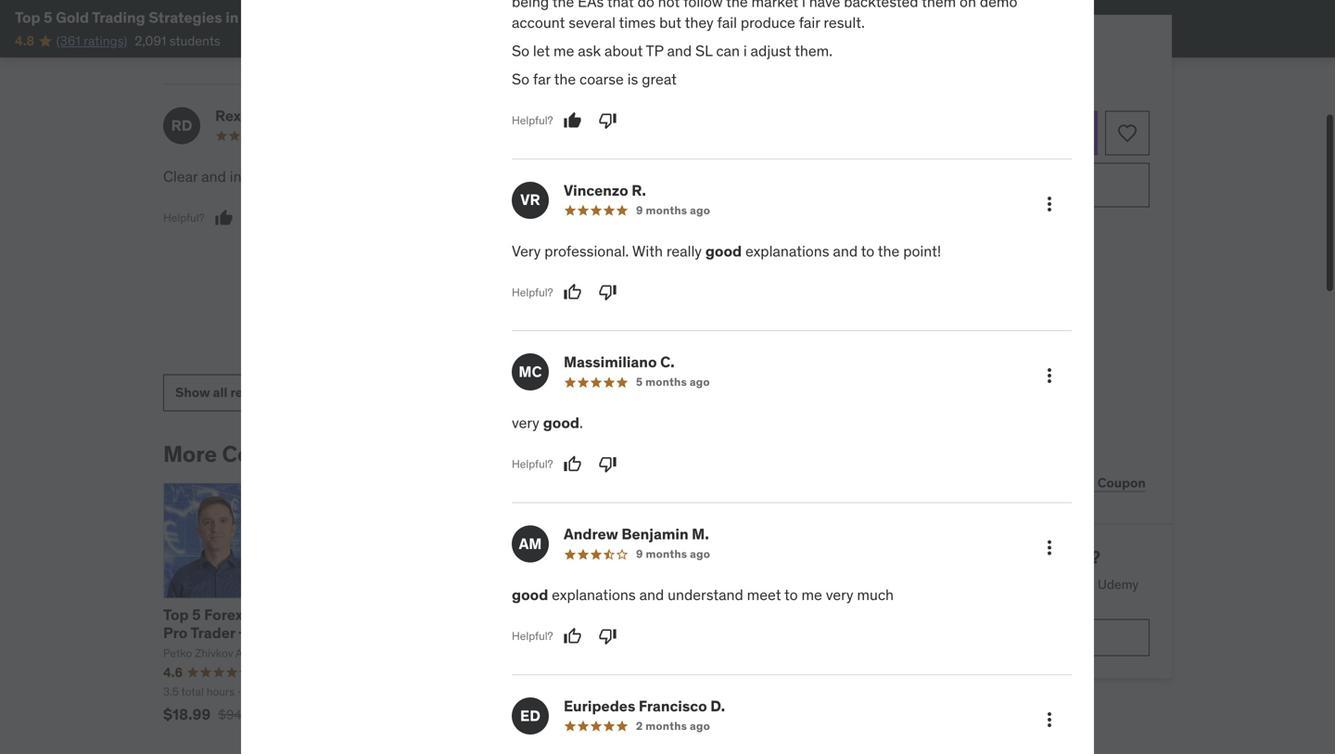 Task type: locate. For each thing, give the bounding box(es) containing it.
i inside yes the coarse is good .i have learnt a lot more especially the eas.my worry though being the eas  that do not  follow the market i have backtested them on demo account several times but they fail produce fair result.
[[727, 209, 731, 228]]

2 hours from the left
[[647, 685, 675, 699]]

market
[[677, 209, 724, 228]]

total right 1.5
[[622, 685, 645, 699]]

$94.99 down 3.5 total hours
[[218, 706, 260, 723]]

$18.99
[[163, 705, 211, 724]]

have
[[664, 167, 696, 186], [734, 209, 766, 228]]

0 horizontal spatial is
[[602, 167, 613, 186]]

1 vertical spatial have
[[734, 209, 766, 228]]

1 vertical spatial robots
[[305, 623, 356, 642]]

explanations
[[746, 239, 830, 258], [552, 583, 636, 602]]

to left "point!"
[[861, 239, 875, 258]]

9 months ago for benjamin
[[636, 544, 711, 559]]

+ right every
[[787, 605, 796, 624]]

1.5 total hours
[[606, 685, 675, 699]]

0 horizontal spatial d.
[[244, 106, 259, 125]]

get up the courses
[[879, 576, 901, 593]]

total for 3.5
[[181, 685, 204, 699]]

tp inside so let me ask about tp and sl  can i adjust them. so far the coarse is great
[[646, 38, 664, 58]]

am
[[519, 532, 542, 551]]

2 9 months ago from the top
[[636, 544, 711, 559]]

master
[[430, 605, 478, 624]]

9 for r.
[[636, 200, 643, 215]]

0 horizontal spatial more
[[541, 278, 573, 295]]

tp for so let me ask about tp and sl  can i adjust them. so far the coarse is great
[[646, 38, 664, 58]]

strategies up 2,091 students
[[149, 8, 222, 27]]

1 horizontal spatial 4.6
[[606, 664, 626, 681]]

tn
[[511, 116, 531, 135]]

1 vertical spatial let
[[770, 250, 787, 269]]

ask inside so let me ask about tp and sl  can i adjust them. so far the coarse is great
[[578, 38, 601, 58]]

explanations down being
[[746, 239, 830, 258]]

good right fair on the right
[[706, 239, 742, 258]]

1 horizontal spatial explanations
[[746, 239, 830, 258]]

good
[[616, 167, 650, 186], [706, 239, 742, 258], [543, 411, 580, 430], [512, 583, 549, 602]]

me left mark review by katlego b. as unhelpful icon
[[554, 38, 575, 58]]

4.6 up the 3.5 in the bottom of the page
[[163, 664, 183, 681]]

let down several at the top right of the page
[[770, 250, 787, 269]]

good inside yes the coarse is good .i have learnt a lot more especially the eas.my worry though being the eas  that do not  follow the market i have backtested them on demo account several times but they fail produce fair result.
[[616, 167, 650, 186]]

hours up $24.99 $94.99
[[647, 685, 675, 699]]

show inside show more button
[[503, 278, 538, 295]]

a right from
[[360, 605, 369, 624]]

0 vertical spatial i
[[744, 38, 747, 58]]

0 vertical spatial adjust
[[751, 38, 792, 58]]

training 2 or more people? get your team access to 25,000+ top udemy courses anytime, anywhere.
[[879, 546, 1139, 611]]

ask up the 'tshepho n.'
[[578, 38, 601, 58]]

andrew benjamin m.
[[564, 522, 709, 541]]

coarse up do
[[554, 167, 598, 186]]

forex right pro on the bottom of page
[[204, 605, 243, 624]]

forex inside ftmo master class: get funded with forex prop trading firms
[[476, 623, 515, 642]]

$94.99 inside $24.99 $94.99
[[663, 706, 705, 723]]

1 vertical spatial them.
[[720, 271, 758, 290]]

1 horizontal spatial i
[[727, 209, 731, 228]]

i inside so let me ask about tp and sl  can i adjust them.
[[668, 271, 672, 290]]

1 months from the top
[[646, 200, 688, 215]]

about up great
[[605, 38, 643, 58]]

top
[[15, 8, 40, 27], [163, 605, 189, 624]]

1 vertical spatial zhivkov
[[195, 646, 233, 660]]

by
[[314, 440, 339, 468]]

1 vertical spatial i
[[727, 209, 731, 228]]

helpful? up far
[[503, 31, 544, 46]]

0 vertical spatial a
[[741, 167, 749, 186]]

months down francisco
[[646, 716, 688, 730]]

1 vertical spatial so
[[512, 67, 530, 86]]

1 vertical spatial ask
[[503, 271, 526, 290]]

0 horizontal spatial a
[[360, 605, 369, 624]]

let for so let me ask about tp and sl  can i adjust them. so far the coarse is great
[[533, 38, 550, 58]]

$94.99 down 16
[[663, 706, 705, 723]]

automated forex trading + 99 expert advisors every month
[[606, 605, 796, 660]]

1 horizontal spatial $94.99
[[663, 706, 705, 723]]

d. right rex
[[244, 106, 259, 125]]

and inside so let me ask about tp and sl  can i adjust them. so far the coarse is great
[[667, 38, 692, 58]]

3 months from the top
[[646, 544, 688, 559]]

them.
[[795, 38, 833, 58], [720, 271, 758, 290]]

more right the or
[[987, 546, 1030, 568]]

robots right 10
[[313, 8, 364, 27]]

0 vertical spatial get
[[879, 576, 901, 593]]

trading
[[92, 8, 145, 27], [730, 605, 783, 624], [385, 641, 438, 660]]

0 vertical spatial ask
[[578, 38, 601, 58]]

good up the 'mark review by massimiliano c. as helpful' 'icon'
[[543, 411, 580, 430]]

let up far
[[533, 38, 550, 58]]

coarse inside yes the coarse is good .i have learnt a lot more especially the eas.my worry though being the eas  that do not  follow the market i have backtested them on demo account several times but they fail produce fair result.
[[554, 167, 598, 186]]

get right class:
[[527, 605, 553, 624]]

andrew
[[564, 522, 619, 541]]

30-
[[936, 223, 954, 237]]

so inside so let me ask about tp and sl  can i adjust them.
[[749, 250, 767, 269]]

to right meet
[[785, 583, 798, 602]]

let inside so let me ask about tp and sl  can i adjust them. so far the coarse is great
[[533, 38, 550, 58]]

0 horizontal spatial strategies
[[149, 8, 222, 27]]

months down .i
[[646, 200, 688, 215]]

1 horizontal spatial +
[[281, 8, 291, 27]]

tp inside so let me ask about tp and sl  can i adjust them.
[[571, 271, 588, 290]]

d. right 16
[[711, 694, 726, 713]]

forex right with
[[476, 623, 515, 642]]

1 horizontal spatial hours
[[647, 685, 675, 699]]

show for show all reviews
[[175, 384, 210, 401]]

0 vertical spatial is
[[628, 67, 639, 86]]

0 vertical spatial coarse
[[580, 67, 624, 86]]

0 vertical spatial can
[[716, 38, 740, 58]]

9 down r.
[[636, 200, 643, 215]]

i inside so let me ask about tp and sl  can i adjust them. so far the coarse is great
[[744, 38, 747, 58]]

more courses by petko zhivkov aleksandrov
[[163, 440, 629, 468]]

about inside so let me ask about tp and sl  can i adjust them. so far the coarse is great
[[605, 38, 643, 58]]

hours up '$18.99 $94.99'
[[207, 685, 235, 699]]

them. inside so let me ask about tp and sl  can i adjust them. so far the coarse is great
[[795, 38, 833, 58]]

can for so let me ask about tp and sl  can i adjust them. so far the coarse is great
[[716, 38, 740, 58]]

0 vertical spatial strategies
[[149, 8, 222, 27]]

2,091
[[135, 32, 166, 49]]

(361 ratings)
[[56, 32, 127, 49]]

9 for benjamin
[[636, 544, 643, 559]]

9 months ago down .i
[[636, 200, 711, 215]]

0 horizontal spatial have
[[664, 167, 696, 186]]

1 horizontal spatial about
[[605, 38, 643, 58]]

0 vertical spatial let
[[533, 38, 550, 58]]

1 horizontal spatial strategies
[[246, 605, 320, 624]]

show all reviews
[[175, 384, 278, 401]]

56 lectures
[[466, 685, 522, 699]]

months down c.
[[646, 372, 687, 387]]

0 horizontal spatial get
[[527, 605, 553, 624]]

0 vertical spatial about
[[605, 38, 643, 58]]

0 vertical spatial sl
[[696, 38, 713, 58]]

very good .
[[512, 411, 583, 430]]

get
[[879, 576, 901, 593], [527, 605, 553, 624]]

0 vertical spatial 9
[[636, 200, 643, 215]]

1 vertical spatial tp
[[571, 271, 588, 290]]

xsmall image
[[879, 315, 894, 333]]

is left great
[[628, 67, 639, 86]]

show inside the show all reviews button
[[175, 384, 210, 401]]

ask inside so let me ask about tp and sl  can i adjust them.
[[503, 271, 526, 290]]

robots inside top 5 forex strategies from a pro trader + 5 forex robots petko zhivkov aleksandrov
[[305, 623, 356, 642]]

1 vertical spatial strategies
[[246, 605, 320, 624]]

so left far
[[512, 67, 530, 86]]

show left all
[[175, 384, 210, 401]]

ask down times
[[503, 271, 526, 290]]

vincenzo
[[564, 178, 629, 197]]

can inside so let me ask about tp and sl  can i adjust them.
[[641, 271, 665, 290]]

1 vertical spatial about
[[529, 271, 568, 290]]

2 vertical spatial trading
[[385, 641, 438, 660]]

me for so let me ask about tp and sl  can i adjust them. so far the coarse is great
[[554, 38, 575, 58]]

is up eas.my
[[602, 167, 613, 186]]

1 vertical spatial very
[[826, 583, 854, 602]]

1 horizontal spatial to
[[861, 239, 875, 258]]

1 horizontal spatial a
[[741, 167, 749, 186]]

540 reviews element
[[698, 665, 724, 680]]

trading inside ftmo master class: get funded with forex prop trading firms
[[385, 641, 438, 660]]

mark review by massimiliano c. as unhelpful image
[[599, 452, 617, 471]]

about for so let me ask about tp and sl  can i adjust them.
[[529, 271, 568, 290]]

strategies
[[149, 8, 222, 27], [246, 605, 320, 624]]

more down but
[[541, 278, 573, 295]]

mark review by tshepho n. as unhelpful image
[[599, 108, 617, 127], [590, 327, 608, 346]]

1.5
[[606, 685, 620, 699]]

apply coupon button
[[1056, 465, 1150, 502]]

9 down andrew benjamin m.
[[636, 544, 643, 559]]

2 total from the left
[[622, 685, 645, 699]]

several
[[737, 229, 784, 248]]

0 vertical spatial d.
[[244, 106, 259, 125]]

can inside so let me ask about tp and sl  can i adjust them. so far the coarse is great
[[716, 38, 740, 58]]

sl inside so let me ask about tp and sl  can i adjust them. so far the coarse is great
[[696, 38, 713, 58]]

1 horizontal spatial top
[[163, 605, 189, 624]]

get inside training 2 or more people? get your team access to 25,000+ top udemy courses anytime, anywhere.
[[879, 576, 901, 593]]

lectures for 56 lectures
[[481, 685, 522, 699]]

1 9 months ago from the top
[[636, 200, 711, 215]]

1 vertical spatial petko
[[163, 646, 192, 660]]

ftmo
[[385, 605, 426, 624]]

more
[[773, 167, 807, 186], [541, 278, 573, 295], [987, 546, 1030, 568]]

2 vertical spatial i
[[668, 271, 672, 290]]

1 horizontal spatial sl
[[696, 38, 713, 58]]

forex inside automated forex trading + 99 expert advisors every month
[[688, 605, 727, 624]]

0 horizontal spatial them.
[[720, 271, 758, 290]]

+ inside top 5 forex strategies from a pro trader + 5 forex robots petko zhivkov aleksandrov
[[239, 623, 248, 642]]

1 horizontal spatial get
[[879, 576, 901, 593]]

ask
[[578, 38, 601, 58], [503, 271, 526, 290]]

have right .i
[[664, 167, 696, 186]]

$94.99 for $18.99
[[218, 706, 260, 723]]

1 horizontal spatial 2
[[951, 546, 962, 568]]

additional actions for review by andrew benjamin m. image
[[1039, 534, 1061, 556]]

4.6 up 1.5
[[606, 664, 626, 681]]

1 horizontal spatial have
[[734, 209, 766, 228]]

aleksandrov down "very good ."
[[498, 440, 629, 468]]

robots
[[313, 8, 364, 27], [305, 623, 356, 642]]

so down several at the top right of the page
[[749, 250, 767, 269]]

0 horizontal spatial let
[[533, 38, 550, 58]]

lectures down 540 reviews element
[[699, 685, 739, 699]]

+ inside automated forex trading + 99 expert advisors every month
[[787, 605, 796, 624]]

people?
[[1034, 546, 1101, 568]]

months for benjamin
[[646, 544, 688, 559]]

helpful? down class:
[[512, 626, 553, 641]]

strategies left from
[[246, 605, 320, 624]]

sl for so let me ask about tp and sl  can i adjust them.
[[620, 271, 637, 290]]

0 horizontal spatial aleksandrov
[[236, 646, 297, 660]]

about inside so let me ask about tp and sl  can i adjust them.
[[529, 271, 568, 290]]

top inside top 5 forex strategies from a pro trader + 5 forex robots petko zhivkov aleksandrov
[[163, 605, 189, 624]]

your
[[904, 576, 929, 593]]

very down mc
[[512, 411, 540, 430]]

coarse down mark review by katlego b. as unhelpful icon
[[580, 67, 624, 86]]

99
[[606, 623, 624, 642]]

aleksandrov down top 5 forex strategies from a pro trader + 5 forex robots link
[[236, 646, 297, 660]]

30-day money-back guarantee
[[936, 223, 1094, 237]]

and
[[667, 38, 692, 58], [201, 167, 226, 186], [833, 239, 858, 258], [592, 271, 617, 290], [640, 583, 664, 602]]

4 months from the top
[[646, 716, 688, 730]]

1 horizontal spatial more
[[773, 167, 807, 186]]

2 horizontal spatial more
[[987, 546, 1030, 568]]

or
[[966, 546, 983, 568]]

0 vertical spatial show
[[503, 278, 538, 295]]

2 months from the top
[[646, 372, 687, 387]]

$94.99 for $24.99
[[663, 706, 705, 723]]

0 vertical spatial petko
[[344, 440, 406, 468]]

top up 4.8
[[15, 8, 40, 27]]

show more button
[[503, 269, 573, 306]]

9 months ago
[[636, 200, 711, 215], [636, 544, 711, 559]]

2 left the or
[[951, 546, 962, 568]]

and inside so let me ask about tp and sl  can i adjust them.
[[592, 271, 617, 290]]

2 lectures from the left
[[699, 685, 739, 699]]

0 horizontal spatial tp
[[571, 271, 588, 290]]

0 horizontal spatial 2
[[636, 716, 643, 730]]

prop
[[518, 623, 552, 642]]

great
[[642, 67, 677, 86]]

top
[[1076, 576, 1095, 593]]

4.6
[[163, 664, 183, 681], [606, 664, 626, 681]]

robots left the ftmo
[[305, 623, 356, 642]]

show down times
[[503, 278, 538, 295]]

trading down meet
[[730, 605, 783, 624]]

aleksandrov
[[498, 440, 629, 468], [236, 646, 297, 660]]

0 horizontal spatial show
[[175, 384, 210, 401]]

let for so let me ask about tp and sl  can i adjust them.
[[770, 250, 787, 269]]

funded
[[385, 623, 438, 642]]

forex down understand
[[688, 605, 727, 624]]

automated
[[606, 605, 685, 624]]

more right lot
[[773, 167, 807, 186]]

1 horizontal spatial let
[[770, 250, 787, 269]]

1 horizontal spatial zhivkov
[[411, 440, 493, 468]]

2 horizontal spatial to
[[1007, 576, 1019, 593]]

very left "much"
[[826, 583, 854, 602]]

(540)
[[698, 665, 724, 680]]

total right the 3.5 in the bottom of the page
[[181, 685, 204, 699]]

0 horizontal spatial petko
[[163, 646, 192, 660]]

helpful? left the 'mark review by massimiliano c. as helpful' 'icon'
[[512, 454, 553, 469]]

lectures right 56
[[481, 685, 522, 699]]

trading up ratings)
[[92, 8, 145, 27]]

$94.99 inside '$18.99 $94.99'
[[218, 706, 260, 723]]

0 vertical spatial top
[[15, 8, 40, 27]]

2 $94.99 from the left
[[663, 706, 705, 723]]

1 9 from the top
[[636, 200, 643, 215]]

top left trader
[[163, 605, 189, 624]]

me inside so let me ask about tp and sl  can i adjust them.
[[791, 250, 811, 269]]

9 months ago down benjamin
[[636, 544, 711, 559]]

0 vertical spatial explanations
[[746, 239, 830, 258]]

1 horizontal spatial them.
[[795, 38, 833, 58]]

me right 'result.'
[[791, 250, 811, 269]]

yes
[[503, 167, 525, 186]]

courses
[[222, 440, 309, 468]]

1 total from the left
[[181, 685, 204, 699]]

and up great
[[667, 38, 692, 58]]

tp
[[646, 38, 664, 58], [571, 271, 588, 290]]

+ right trader
[[239, 623, 248, 642]]

2 9 from the top
[[636, 544, 643, 559]]

about down but
[[529, 271, 568, 290]]

adjust inside so let me ask about tp and sl  can i adjust them.
[[676, 271, 716, 290]]

0 horizontal spatial total
[[181, 685, 204, 699]]

more
[[163, 440, 217, 468]]

1 vertical spatial get
[[527, 605, 553, 624]]

petko down pro on the bottom of page
[[163, 646, 192, 660]]

let inside so let me ask about tp and sl  can i adjust them.
[[770, 250, 787, 269]]

1 lectures from the left
[[481, 685, 522, 699]]

that
[[532, 209, 559, 228]]

advisors
[[677, 623, 739, 642]]

1 horizontal spatial can
[[716, 38, 740, 58]]

0 horizontal spatial adjust
[[676, 271, 716, 290]]

class:
[[482, 605, 524, 624]]

have down being
[[734, 209, 766, 228]]

fail
[[601, 250, 621, 269]]

tp down they
[[571, 271, 588, 290]]

is inside so let me ask about tp and sl  can i adjust them. so far the coarse is great
[[628, 67, 639, 86]]

m.
[[692, 522, 709, 541]]

coarse
[[580, 67, 624, 86], [554, 167, 598, 186]]

tp up great
[[646, 38, 664, 58]]

and down fail
[[592, 271, 617, 290]]

very professional. with really good explanations and to the point!
[[512, 239, 942, 258]]

they
[[569, 250, 598, 269]]

helpful? down times
[[512, 282, 553, 297]]

16 lectures
[[685, 685, 739, 699]]

0 vertical spatial very
[[512, 411, 540, 430]]

0 horizontal spatial explanations
[[552, 583, 636, 602]]

0 horizontal spatial hours
[[207, 685, 235, 699]]

2 horizontal spatial +
[[787, 605, 796, 624]]

them. inside so let me ask about tp and sl  can i adjust them.
[[720, 271, 758, 290]]

0 vertical spatial 2
[[951, 546, 962, 568]]

mark review by tshepho n. as unhelpful image left "n."
[[599, 108, 617, 127]]

learnt
[[699, 167, 738, 186]]

2 down euripedes francisco d. at the bottom of the page
[[636, 716, 643, 730]]

helpful? up mc
[[503, 329, 544, 343]]

and for so let me ask about tp and sl  can i adjust them.
[[592, 271, 617, 290]]

sl for so let me ask about tp and sl  can i adjust them. so far the coarse is great
[[696, 38, 713, 58]]

1 hours from the left
[[207, 685, 235, 699]]

8
[[909, 366, 917, 383]]

tshepho n.
[[555, 106, 633, 125]]

petko right by
[[344, 440, 406, 468]]

expert
[[628, 623, 674, 642]]

follow
[[608, 209, 648, 228]]

1 horizontal spatial ask
[[578, 38, 601, 58]]

months down benjamin
[[646, 544, 688, 559]]

resources
[[1004, 366, 1061, 383]]

sl inside so let me ask about tp and sl  can i adjust them.
[[620, 271, 637, 290]]

helpful?
[[503, 31, 544, 46], [512, 110, 553, 125], [163, 211, 205, 225], [512, 282, 553, 297], [503, 329, 544, 343], [512, 454, 553, 469], [512, 626, 553, 641]]

me right meet
[[802, 583, 823, 602]]

0 horizontal spatial top
[[15, 8, 40, 27]]

the inside so let me ask about tp and sl  can i adjust them. so far the coarse is great
[[554, 67, 576, 86]]

1 $94.99 from the left
[[218, 706, 260, 723]]

2 horizontal spatial i
[[744, 38, 747, 58]]

1 vertical spatial show
[[175, 384, 210, 401]]

and left "point!"
[[833, 239, 858, 258]]

to inside training 2 or more people? get your team access to 25,000+ top udemy courses anytime, anywhere.
[[1007, 576, 1019, 593]]

2 vertical spatial more
[[987, 546, 1030, 568]]

2
[[951, 546, 962, 568], [636, 716, 643, 730]]

hours for 3.5 total hours
[[207, 685, 235, 699]]

56
[[466, 685, 479, 699]]

1 vertical spatial coarse
[[554, 167, 598, 186]]

1 vertical spatial 9
[[636, 544, 643, 559]]

adjust inside so let me ask about tp and sl  can i adjust them. so far the coarse is great
[[751, 38, 792, 58]]

0 vertical spatial them.
[[795, 38, 833, 58]]

5 right pro on the bottom of page
[[192, 605, 201, 624]]

1 vertical spatial 9 months ago
[[636, 544, 711, 559]]

me inside so let me ask about tp and sl  can i adjust them. so far the coarse is great
[[554, 38, 575, 58]]

so up tn
[[512, 38, 530, 58]]

0 horizontal spatial zhivkov
[[195, 646, 233, 660]]

the right far
[[554, 67, 576, 86]]

trading down the ftmo
[[385, 641, 438, 660]]

good up eas.my
[[616, 167, 650, 186]]

1 vertical spatial sl
[[620, 271, 637, 290]]

explanations up "mark review by andrew benjamin m. as unhelpful" icon
[[552, 583, 636, 602]]

1 vertical spatial a
[[360, 605, 369, 624]]

0 horizontal spatial i
[[668, 271, 672, 290]]

0 horizontal spatial ask
[[503, 271, 526, 290]]

them. for so let me ask about tp and sl  can i adjust them. so far the coarse is great
[[795, 38, 833, 58]]

very
[[512, 411, 540, 430], [826, 583, 854, 602]]

0 horizontal spatial +
[[239, 623, 248, 642]]



Task type: describe. For each thing, give the bounding box(es) containing it.
show for show more
[[503, 278, 538, 295]]

helpful? for undo mark review by tshepho n. as helpful image
[[503, 329, 544, 343]]

ago for c.
[[690, 372, 710, 387]]

team
[[932, 576, 961, 593]]

2 vertical spatial me
[[802, 583, 823, 602]]

all levels
[[531, 685, 578, 699]]

so for so let me ask about tp and sl  can i adjust them. so far the coarse is great
[[512, 38, 530, 58]]

aleksandrov inside top 5 forex strategies from a pro trader + 5 forex robots petko zhivkov aleksandrov
[[236, 646, 297, 660]]

hours for 1.5 total hours
[[647, 685, 675, 699]]

more inside yes the coarse is good .i have learnt a lot more especially the eas.my worry though being the eas  that do not  follow the market i have backtested them on demo account several times but they fail produce fair result.
[[773, 167, 807, 186]]

25,000+
[[1022, 576, 1073, 593]]

show more
[[503, 278, 573, 295]]

but
[[543, 250, 565, 269]]

anywhere.
[[981, 594, 1039, 611]]

helpful? for undo mark review by tshepho n. as helpful icon
[[512, 110, 553, 125]]

0 vertical spatial zhivkov
[[411, 440, 493, 468]]

fair
[[683, 250, 704, 269]]

more inside training 2 or more people? get your team access to 25,000+ top udemy courses anytime, anywhere.
[[987, 546, 1030, 568]]

from
[[323, 605, 357, 624]]

helpful? for "mark review by vincenzo r. as helpful" icon
[[512, 282, 553, 297]]

5 left gold
[[44, 8, 52, 27]]

mark review by andrew benjamin m. as unhelpful image
[[599, 624, 617, 643]]

lectures for 16 lectures
[[699, 685, 739, 699]]

9 months ago for r.
[[636, 200, 711, 215]]

training
[[879, 546, 947, 568]]

with
[[633, 239, 663, 258]]

month
[[606, 641, 652, 660]]

adjust for so let me ask about tp and sl  can i adjust them. so far the coarse is great
[[751, 38, 792, 58]]

coupon
[[1098, 474, 1146, 491]]

francisco
[[639, 694, 707, 713]]

about for so let me ask about tp and sl  can i adjust them. so far the coarse is great
[[605, 38, 643, 58]]

tp for so let me ask about tp and sl  can i adjust them.
[[571, 271, 588, 290]]

trading inside automated forex trading + 99 expert advisors every month
[[730, 605, 783, 624]]

months for francisco
[[646, 716, 688, 730]]

top for top 5 forex strategies from a pro trader + 5 forex robots petko zhivkov aleksandrov
[[163, 605, 189, 624]]

rex d.
[[215, 106, 259, 125]]

produce
[[625, 250, 679, 269]]

money-
[[976, 223, 1014, 237]]

yes the coarse is good .i have learnt a lot more especially the eas.my worry though being the eas  that do not  follow the market i have backtested them on demo account several times but they fail produce fair result.
[[503, 167, 807, 269]]

meet
[[747, 583, 782, 602]]

really
[[667, 239, 702, 258]]

0 horizontal spatial very
[[512, 411, 540, 430]]

all
[[531, 685, 544, 699]]

helpful? for the 'mark review by massimiliano c. as helpful' 'icon'
[[512, 454, 553, 469]]

good up class:
[[512, 583, 549, 602]]

firms
[[441, 641, 481, 660]]

understand
[[668, 583, 744, 602]]

ask for so let me ask about tp and sl  can i adjust them. so far the coarse is great
[[578, 38, 601, 58]]

helpful? left undo mark review by rex d. as helpful icon
[[163, 211, 205, 225]]

students
[[170, 32, 220, 49]]

undo mark review by tshepho n. as helpful image
[[554, 327, 573, 346]]

mark review by katlego b. as unhelpful image
[[590, 29, 608, 48]]

undo mark review by tshepho n. as helpful image
[[564, 108, 582, 127]]

included
[[367, 8, 429, 27]]

months for r.
[[646, 200, 688, 215]]

total for 1.5
[[622, 685, 645, 699]]

and for very professional. with really good explanations and to the point!
[[833, 239, 858, 258]]

petko zhivkov aleksandrov link
[[344, 440, 629, 468]]

and right clear
[[201, 167, 226, 186]]

5 right trader
[[251, 623, 260, 642]]

1 4.6 from the left
[[163, 664, 183, 681]]

udemy
[[1098, 576, 1139, 593]]

times
[[503, 250, 540, 269]]

5 months ago
[[636, 372, 710, 387]]

mark review by vincenzo r. as helpful image
[[564, 280, 582, 299]]

backtested
[[503, 229, 577, 248]]

forex left from
[[263, 623, 302, 642]]

ftmo master class: get funded with forex prop trading firms link
[[385, 605, 567, 660]]

rd
[[171, 116, 192, 135]]

so let me ask about tp and sl  can i adjust them.
[[503, 250, 811, 290]]

top 5 gold trading strategies in 2023 + 10 robots included
[[15, 8, 429, 27]]

point!
[[904, 239, 942, 258]]

i for so let me ask about tp and sl  can i adjust them. so far the coarse is great
[[744, 38, 747, 58]]

back
[[1014, 223, 1039, 237]]

strategies inside top 5 forex strategies from a pro trader + 5 forex robots petko zhivkov aleksandrov
[[246, 605, 320, 624]]

8 downloadable resources
[[909, 366, 1061, 383]]

gold
[[56, 8, 89, 27]]

can for so let me ask about tp and sl  can i adjust them.
[[641, 271, 665, 290]]

0 vertical spatial aleksandrov
[[498, 440, 629, 468]]

clear
[[163, 167, 198, 186]]

2 4.6 from the left
[[606, 664, 626, 681]]

apply
[[1060, 474, 1095, 491]]

ago for benjamin
[[690, 544, 711, 559]]

automated forex trading + 99 expert advisors every month link
[[606, 605, 796, 660]]

mark review by andrew benjamin m. as helpful image
[[564, 624, 582, 643]]

every
[[742, 623, 781, 642]]

1 horizontal spatial petko
[[344, 440, 406, 468]]

so for so let me ask about tp and sl  can i adjust them.
[[749, 250, 767, 269]]

1 vertical spatial explanations
[[552, 583, 636, 602]]

this
[[879, 259, 909, 278]]

(361
[[56, 32, 80, 49]]

months for c.
[[646, 372, 687, 387]]

ago for francisco
[[690, 716, 711, 730]]

massimiliano c.
[[564, 350, 675, 369]]

1 vertical spatial 2
[[636, 716, 643, 730]]

top 5 forex strategies from a pro trader + 5 forex robots petko zhivkov aleksandrov
[[163, 605, 369, 660]]

account
[[680, 229, 733, 248]]

0 vertical spatial robots
[[313, 8, 364, 27]]

2 inside training 2 or more people? get your team access to 25,000+ top udemy courses anytime, anywhere.
[[951, 546, 962, 568]]

tshepho
[[555, 106, 615, 125]]

adjust for so let me ask about tp and sl  can i adjust them.
[[676, 271, 716, 290]]

and for so let me ask about tp and sl  can i adjust them. so far the coarse is great
[[667, 38, 692, 58]]

demo
[[639, 229, 676, 248]]

mark review by vincenzo r. as unhelpful image
[[599, 280, 617, 299]]

trader
[[191, 623, 235, 642]]

much
[[857, 583, 894, 602]]

euripedes
[[564, 694, 636, 713]]

0 vertical spatial have
[[664, 167, 696, 186]]

1 vertical spatial d.
[[711, 694, 726, 713]]

a inside yes the coarse is good .i have learnt a lot more especially the eas.my worry though being the eas  that do not  follow the market i have backtested them on demo account several times but they fail produce fair result.
[[741, 167, 749, 186]]

top for top 5 gold trading strategies in 2023 + 10 robots included
[[15, 8, 40, 27]]

show all reviews button
[[163, 374, 290, 411]]

not
[[583, 209, 605, 228]]

2023
[[242, 8, 278, 27]]

10
[[294, 8, 310, 27]]

ratings)
[[84, 32, 127, 49]]

the up do
[[571, 188, 593, 207]]

do
[[563, 209, 579, 228]]

zhivkov inside top 5 forex strategies from a pro trader + 5 forex robots petko zhivkov aleksandrov
[[195, 646, 233, 660]]

$18.99 $94.99
[[163, 705, 260, 724]]

me for so let me ask about tp and sl  can i adjust them.
[[791, 250, 811, 269]]

coarse inside so let me ask about tp and sl  can i adjust them. so far the coarse is great
[[580, 67, 624, 86]]

benjamin
[[622, 522, 689, 541]]

rex
[[215, 106, 241, 125]]

more inside button
[[541, 278, 573, 295]]

clear and informative.
[[163, 167, 308, 186]]

ago for r.
[[690, 200, 711, 215]]

good explanations and understand  meet to me very much
[[512, 583, 894, 602]]

i for so let me ask about tp and sl  can i adjust them.
[[668, 271, 672, 290]]

result.
[[708, 250, 749, 269]]

ftmo master class: get funded with forex prop trading firms
[[385, 605, 553, 660]]

undo mark review by rex d. as helpful image
[[215, 209, 233, 227]]

ask for so let me ask about tp and sl  can i adjust them.
[[503, 271, 526, 290]]

the up especially
[[528, 167, 550, 186]]

mark review by massimiliano c. as helpful image
[[564, 452, 582, 471]]

mark review by tshepho n. as unhelpful image for undo mark review by tshepho n. as helpful icon
[[599, 108, 617, 127]]

includes:
[[964, 259, 1028, 278]]

them. for so let me ask about tp and sl  can i adjust them.
[[720, 271, 758, 290]]

this course includes:
[[879, 259, 1028, 278]]

far
[[533, 67, 551, 86]]

get inside ftmo master class: get funded with forex prop trading firms
[[527, 605, 553, 624]]

and up automated
[[640, 583, 664, 602]]

course
[[912, 259, 960, 278]]

informative.
[[230, 167, 308, 186]]

vr
[[521, 188, 541, 207]]

lot
[[753, 167, 770, 186]]

especially
[[503, 188, 568, 207]]

access
[[964, 576, 1004, 593]]

.
[[580, 411, 583, 430]]

2 months ago
[[636, 716, 711, 730]]

additional actions for review by euripedes francisco d. image
[[1039, 706, 1061, 728]]

eas
[[503, 209, 529, 228]]

wishlist image
[[1117, 122, 1139, 144]]

mark review by tshepho n. as unhelpful image for undo mark review by tshepho n. as helpful image
[[590, 327, 608, 346]]

3.5 total hours
[[163, 685, 235, 699]]

eas.my
[[597, 188, 646, 207]]

additional actions for review by vincenzo r. image
[[1039, 190, 1061, 212]]

the up demo on the top
[[651, 209, 673, 228]]

a inside top 5 forex strategies from a pro trader + 5 forex robots petko zhivkov aleksandrov
[[360, 605, 369, 624]]

is inside yes the coarse is good .i have learnt a lot more especially the eas.my worry though being the eas  that do not  follow the market i have backtested them on demo account several times but they fail produce fair result.
[[602, 167, 613, 186]]

5 down massimiliano c.
[[636, 372, 643, 387]]

0 vertical spatial trading
[[92, 8, 145, 27]]

the right being
[[781, 188, 803, 207]]

with
[[441, 623, 473, 642]]

in
[[226, 8, 239, 27]]

additional actions for review by massimiliano c. image
[[1039, 362, 1061, 384]]

helpful? for mark review by andrew benjamin m. as helpful image
[[512, 626, 553, 641]]

massimiliano
[[564, 350, 657, 369]]

the up this
[[878, 239, 900, 258]]

0 horizontal spatial to
[[785, 583, 798, 602]]

petko inside top 5 forex strategies from a pro trader + 5 forex robots petko zhivkov aleksandrov
[[163, 646, 192, 660]]

.i
[[654, 167, 661, 186]]



Task type: vqa. For each thing, say whether or not it's contained in the screenshot.
the $24.99 on the left bottom
yes



